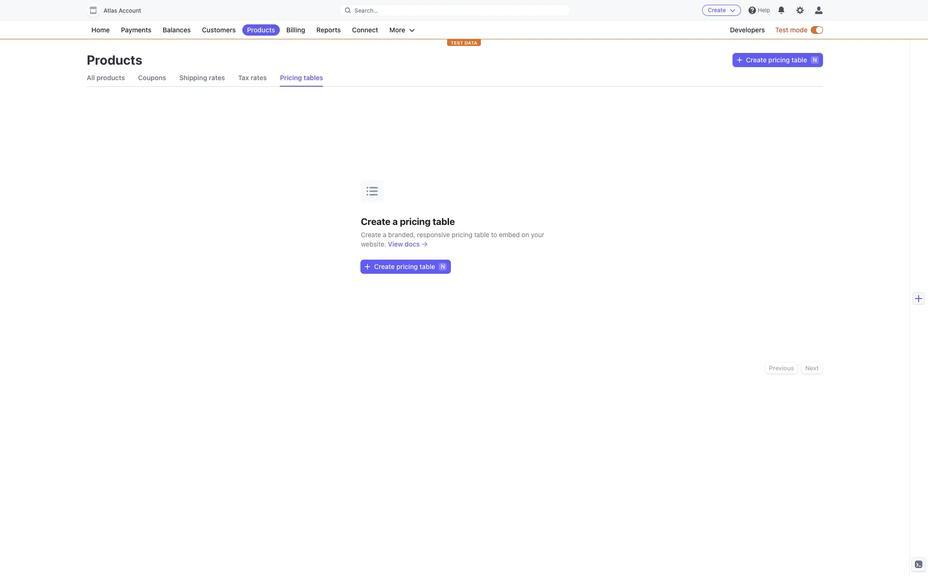 Task type: describe. For each thing, give the bounding box(es) containing it.
tax rates link
[[238, 69, 267, 86]]

Search… text field
[[340, 4, 570, 16]]

home
[[91, 26, 110, 34]]

tax
[[238, 74, 249, 82]]

rates for shipping rates
[[209, 74, 225, 82]]

branded,
[[388, 230, 415, 238]]

to
[[491, 230, 497, 238]]

0 horizontal spatial products
[[87, 52, 142, 67]]

atlas account button
[[87, 4, 151, 17]]

connect link
[[347, 24, 383, 36]]

pricing down 'test'
[[768, 56, 790, 64]]

pricing down the view docs link
[[396, 262, 418, 270]]

docs
[[405, 240, 420, 248]]

pricing up branded,
[[400, 216, 431, 227]]

table up the responsive
[[433, 216, 455, 227]]

help button
[[745, 3, 774, 18]]

products
[[97, 74, 125, 82]]

table down docs at the top left of page
[[420, 262, 435, 270]]

more button
[[385, 24, 419, 36]]

pricing tables
[[280, 74, 323, 82]]

create inside button
[[708, 7, 726, 14]]

n for the top svg image
[[813, 56, 817, 63]]

billing
[[286, 26, 305, 34]]

embed
[[499, 230, 520, 238]]

home link
[[87, 24, 114, 36]]

previous
[[769, 364, 794, 372]]

atlas account
[[104, 7, 141, 14]]

0 vertical spatial products
[[247, 26, 275, 34]]

table inside create a branded, responsive pricing table to embed on your website.
[[474, 230, 489, 238]]

a for branded,
[[383, 230, 386, 238]]

tax rates
[[238, 74, 267, 82]]

shipping rates
[[179, 74, 225, 82]]

tab list containing all products
[[87, 69, 823, 87]]

reports link
[[312, 24, 345, 36]]

all
[[87, 74, 95, 82]]

test data
[[451, 40, 477, 45]]

pricing
[[280, 74, 302, 82]]



Task type: vqa. For each thing, say whether or not it's contained in the screenshot.
HELP dropdown button
yes



Task type: locate. For each thing, give the bounding box(es) containing it.
developers link
[[725, 24, 770, 36]]

table
[[792, 56, 807, 64], [433, 216, 455, 227], [474, 230, 489, 238], [420, 262, 435, 270]]

0 horizontal spatial a
[[383, 230, 386, 238]]

2 rates from the left
[[251, 74, 267, 82]]

payments
[[121, 26, 151, 34]]

0 horizontal spatial svg image
[[365, 264, 370, 269]]

a up website.
[[383, 230, 386, 238]]

rates right the tax
[[251, 74, 267, 82]]

pricing
[[768, 56, 790, 64], [400, 216, 431, 227], [452, 230, 472, 238], [396, 262, 418, 270]]

on
[[522, 230, 529, 238]]

table down mode
[[792, 56, 807, 64]]

1 horizontal spatial a
[[393, 216, 398, 227]]

test mode
[[775, 26, 808, 34]]

1 vertical spatial create pricing table
[[374, 262, 435, 270]]

products
[[247, 26, 275, 34], [87, 52, 142, 67]]

atlas
[[104, 7, 117, 14]]

0 vertical spatial svg image
[[737, 57, 742, 63]]

create pricing table for bottom svg image
[[374, 262, 435, 270]]

balances link
[[158, 24, 195, 36]]

test
[[451, 40, 463, 45]]

developers
[[730, 26, 765, 34]]

create pricing table
[[746, 56, 807, 64], [374, 262, 435, 270]]

view docs link
[[388, 239, 427, 249]]

help
[[758, 7, 770, 14]]

0 horizontal spatial create pricing table
[[374, 262, 435, 270]]

view docs
[[388, 240, 420, 248]]

connect
[[352, 26, 378, 34]]

1 horizontal spatial create pricing table
[[746, 56, 807, 64]]

svg image down website.
[[365, 264, 370, 269]]

all products
[[87, 74, 125, 82]]

your
[[531, 230, 544, 238]]

responsive
[[417, 230, 450, 238]]

svg image
[[737, 57, 742, 63], [365, 264, 370, 269]]

a for pricing
[[393, 216, 398, 227]]

1 vertical spatial products
[[87, 52, 142, 67]]

tables
[[304, 74, 323, 82]]

more
[[389, 26, 405, 34]]

account
[[119, 7, 141, 14]]

coupons link
[[138, 69, 166, 86]]

1 vertical spatial a
[[383, 230, 386, 238]]

pricing inside create a branded, responsive pricing table to embed on your website.
[[452, 230, 472, 238]]

previous button
[[765, 362, 798, 374]]

0 vertical spatial n
[[813, 56, 817, 63]]

customers
[[202, 26, 236, 34]]

all products link
[[87, 69, 125, 86]]

a inside create a branded, responsive pricing table to embed on your website.
[[383, 230, 386, 238]]

payments link
[[116, 24, 156, 36]]

0 vertical spatial create pricing table
[[746, 56, 807, 64]]

customers link
[[197, 24, 240, 36]]

shipping rates link
[[179, 69, 225, 86]]

0 horizontal spatial rates
[[209, 74, 225, 82]]

a up branded,
[[393, 216, 398, 227]]

mode
[[790, 26, 808, 34]]

table left to
[[474, 230, 489, 238]]

shipping
[[179, 74, 207, 82]]

create inside create a branded, responsive pricing table to embed on your website.
[[361, 230, 381, 238]]

1 vertical spatial svg image
[[365, 264, 370, 269]]

test
[[775, 26, 788, 34]]

products up products
[[87, 52, 142, 67]]

1 horizontal spatial n
[[813, 56, 817, 63]]

website.
[[361, 240, 386, 248]]

svg image down developers link in the right top of the page
[[737, 57, 742, 63]]

data
[[464, 40, 477, 45]]

billing link
[[282, 24, 310, 36]]

1 rates from the left
[[209, 74, 225, 82]]

next button
[[802, 362, 823, 374]]

balances
[[163, 26, 191, 34]]

1 horizontal spatial products
[[247, 26, 275, 34]]

products left billing
[[247, 26, 275, 34]]

products link
[[242, 24, 280, 36]]

pricing right the responsive
[[452, 230, 472, 238]]

create button
[[702, 5, 741, 16]]

pricing tables link
[[280, 69, 323, 86]]

1 horizontal spatial svg image
[[737, 57, 742, 63]]

rates right shipping in the top of the page
[[209, 74, 225, 82]]

create a pricing table
[[361, 216, 455, 227]]

reports
[[316, 26, 341, 34]]

1 vertical spatial n
[[441, 263, 445, 270]]

a
[[393, 216, 398, 227], [383, 230, 386, 238]]

0 horizontal spatial n
[[441, 263, 445, 270]]

tab list
[[87, 69, 823, 87]]

notifications image
[[778, 7, 785, 14]]

view
[[388, 240, 403, 248]]

create a branded, responsive pricing table to embed on your website.
[[361, 230, 544, 248]]

next
[[805, 364, 819, 372]]

rates for tax rates
[[251, 74, 267, 82]]

create
[[708, 7, 726, 14], [746, 56, 767, 64], [361, 216, 391, 227], [361, 230, 381, 238], [374, 262, 395, 270]]

create pricing table for the top svg image
[[746, 56, 807, 64]]

Search… search field
[[340, 4, 570, 16]]

create pricing table down the view docs link
[[374, 262, 435, 270]]

0 vertical spatial a
[[393, 216, 398, 227]]

1 horizontal spatial rates
[[251, 74, 267, 82]]

create pricing table down 'test'
[[746, 56, 807, 64]]

n
[[813, 56, 817, 63], [441, 263, 445, 270]]

n for bottom svg image
[[441, 263, 445, 270]]

rates
[[209, 74, 225, 82], [251, 74, 267, 82]]

coupons
[[138, 74, 166, 82]]

search…
[[355, 7, 378, 14]]



